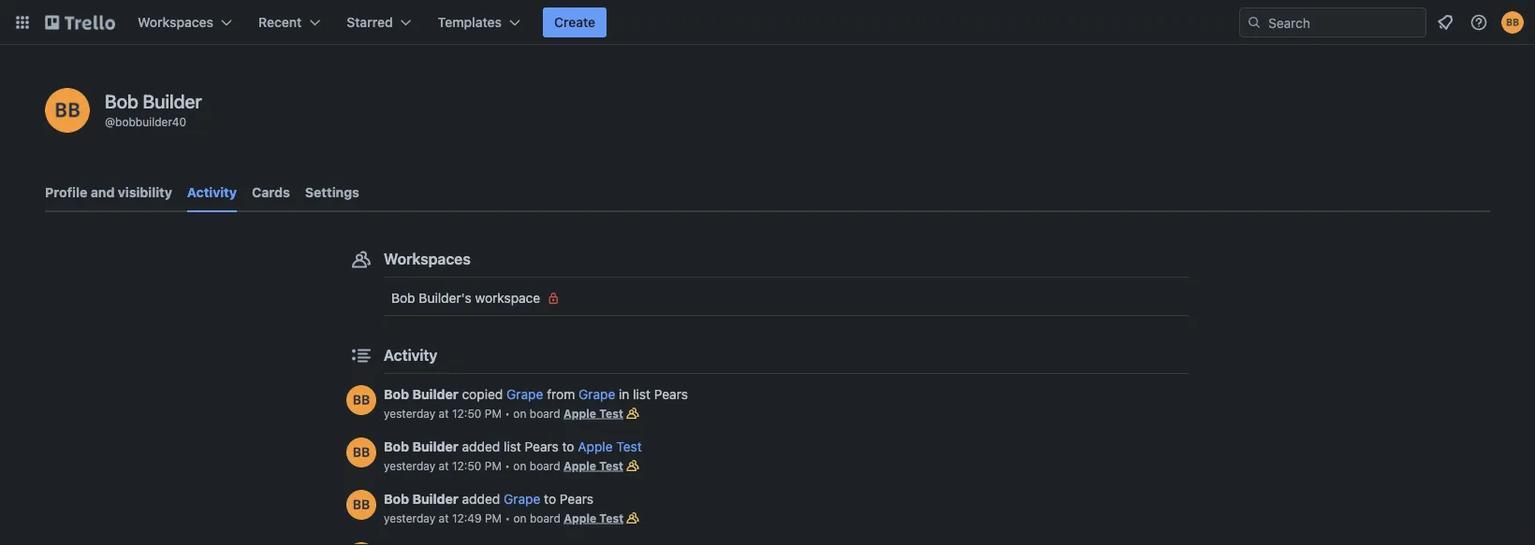 Task type: describe. For each thing, give the bounding box(es) containing it.
search image
[[1247, 15, 1262, 30]]

yesterday for added
[[384, 512, 436, 525]]

settings link
[[305, 176, 359, 210]]

profile and visibility link
[[45, 176, 172, 210]]

yesterday for added list pears to
[[384, 460, 436, 473]]

bob builder's workspace
[[391, 291, 540, 306]]

bob builder (bobbuilder40) image for bob builder added list pears to apple test
[[346, 438, 376, 468]]

1 horizontal spatial activity
[[384, 347, 438, 365]]

builder for bob builder @ bobbuilder40
[[143, 90, 202, 112]]

apple for from
[[564, 407, 597, 420]]

@
[[105, 115, 115, 128]]

sm image
[[544, 289, 563, 308]]

at for copied
[[439, 407, 449, 420]]

12:50 for added list pears to
[[452, 460, 482, 473]]

apple for to pears
[[564, 512, 597, 525]]

pm for copied
[[485, 407, 502, 420]]

yesterday at 12:49 pm • on board apple test
[[384, 512, 624, 525]]

board for added list pears to
[[530, 460, 561, 473]]

bob for bob builder's workspace
[[391, 291, 415, 306]]

grape link left in on the left bottom of the page
[[579, 387, 616, 403]]

1 horizontal spatial workspaces
[[384, 250, 471, 268]]

0 vertical spatial to
[[562, 440, 575, 455]]

builder's
[[419, 291, 472, 306]]

create
[[554, 15, 596, 30]]

Search field
[[1262, 8, 1426, 37]]

test for bob builder added list pears to apple test
[[599, 460, 624, 473]]

bob builder added list pears to apple test
[[384, 440, 642, 455]]

0 notifications image
[[1435, 11, 1457, 34]]

pm for added
[[485, 512, 502, 525]]

added for grape
[[462, 492, 500, 508]]

at for added
[[439, 512, 449, 525]]

pm for added list pears to
[[485, 460, 502, 473]]

on for added
[[514, 512, 527, 525]]

starred
[[347, 15, 393, 30]]

apple test link for bob builder added list pears to apple test
[[564, 460, 624, 473]]

1 horizontal spatial pears
[[560, 492, 594, 508]]

board for copied
[[530, 407, 561, 420]]

2 horizontal spatial pears
[[654, 387, 688, 403]]

on for added list pears to
[[513, 460, 527, 473]]

0 vertical spatial activity
[[187, 185, 237, 200]]

0 horizontal spatial list
[[504, 440, 521, 455]]

apple down bob builder copied grape from grape in list pears
[[578, 440, 613, 455]]

apple test link for to pears
[[564, 512, 624, 525]]

profile and visibility
[[45, 185, 172, 200]]

create button
[[543, 7, 607, 37]]

workspaces button
[[126, 7, 244, 37]]

12:49
[[452, 512, 482, 525]]

back to home image
[[45, 7, 115, 37]]

grape link for to pears
[[504, 492, 541, 508]]

from
[[547, 387, 575, 403]]

12:50 for copied
[[452, 407, 482, 420]]

builder for bob builder added grape to pears
[[412, 492, 459, 508]]

bob builder's workspace link
[[384, 284, 1189, 314]]

0 horizontal spatial to
[[544, 492, 556, 508]]

templates
[[438, 15, 502, 30]]

test for to pears
[[600, 512, 624, 525]]

copied
[[462, 387, 503, 403]]

yesterday at 12:49 pm link
[[384, 512, 502, 525]]

added for list
[[462, 440, 500, 455]]



Task type: vqa. For each thing, say whether or not it's contained in the screenshot.
Builder
yes



Task type: locate. For each thing, give the bounding box(es) containing it.
in
[[619, 387, 630, 403]]

bob builder (bobbuilder40) image for to pears
[[346, 491, 376, 521]]

1 vertical spatial yesterday
[[384, 460, 436, 473]]

• down bob builder added list pears to apple test
[[505, 460, 510, 473]]

• for added list pears to
[[505, 460, 510, 473]]

bob for bob builder @ bobbuilder40
[[105, 90, 138, 112]]

board down bob builder added grape to pears
[[530, 512, 561, 525]]

1 horizontal spatial to
[[562, 440, 575, 455]]

builder
[[143, 90, 202, 112], [412, 387, 459, 403], [412, 440, 459, 455], [412, 492, 459, 508]]

bob builder @ bobbuilder40
[[105, 90, 202, 128]]

pears
[[654, 387, 688, 403], [525, 440, 559, 455], [560, 492, 594, 508]]

bob for bob builder added list pears to apple test
[[384, 440, 409, 455]]

bob builder (bobbuilder40) image for from
[[346, 386, 376, 416]]

1 vertical spatial 12:50
[[452, 460, 482, 473]]

1 added from the top
[[462, 440, 500, 455]]

activity link
[[187, 176, 237, 213]]

3 yesterday from the top
[[384, 512, 436, 525]]

1 vertical spatial yesterday at 12:50 pm • on board apple test
[[384, 460, 624, 473]]

settings
[[305, 185, 359, 200]]

yesterday for copied
[[384, 407, 436, 420]]

2 at from the top
[[439, 460, 449, 473]]

1 vertical spatial to
[[544, 492, 556, 508]]

grape for from
[[507, 387, 543, 403]]

pears down bob builder copied grape from grape in list pears
[[525, 440, 559, 455]]

pears right in on the left bottom of the page
[[654, 387, 688, 403]]

test
[[599, 407, 624, 420], [617, 440, 642, 455], [599, 460, 624, 473], [600, 512, 624, 525]]

2 yesterday from the top
[[384, 460, 436, 473]]

0 horizontal spatial activity
[[187, 185, 237, 200]]

yesterday at 12:50 pm • on board apple test down copied
[[384, 407, 624, 420]]

12:50
[[452, 407, 482, 420], [452, 460, 482, 473]]

apple down bob builder added grape to pears
[[564, 512, 597, 525]]

3 on from the top
[[514, 512, 527, 525]]

bob builder (bobbuilder40) image
[[1502, 11, 1524, 34], [45, 88, 90, 133], [346, 386, 376, 416], [346, 438, 376, 468], [346, 491, 376, 521]]

grape link up yesterday at 12:49 pm • on board apple test
[[504, 492, 541, 508]]

• for copied
[[505, 407, 510, 420]]

2 vertical spatial •
[[505, 512, 510, 525]]

at up yesterday at 12:49 pm link
[[439, 460, 449, 473]]

board down bob builder copied grape from grape in list pears
[[530, 407, 561, 420]]

list down bob builder copied grape from grape in list pears
[[504, 440, 521, 455]]

1 vertical spatial pm
[[485, 460, 502, 473]]

1 yesterday from the top
[[384, 407, 436, 420]]

builder up bobbuilder40
[[143, 90, 202, 112]]

0 vertical spatial at
[[439, 407, 449, 420]]

added down the yesterday at 12:50 pm link
[[462, 440, 500, 455]]

0 vertical spatial board
[[530, 407, 561, 420]]

2 vertical spatial board
[[530, 512, 561, 525]]

apple test link for from
[[564, 407, 624, 420]]

12:50 up bob builder added grape to pears
[[452, 460, 482, 473]]

1 vertical spatial workspaces
[[384, 250, 471, 268]]

bobbuilder40
[[115, 115, 186, 128]]

0 vertical spatial pm
[[485, 407, 502, 420]]

•
[[505, 407, 510, 420], [505, 460, 510, 473], [505, 512, 510, 525]]

• for added
[[505, 512, 510, 525]]

0 vertical spatial added
[[462, 440, 500, 455]]

1 on from the top
[[513, 407, 527, 420]]

0 vertical spatial yesterday at 12:50 pm • on board apple test
[[384, 407, 624, 420]]

yesterday
[[384, 407, 436, 420], [384, 460, 436, 473], [384, 512, 436, 525]]

pm
[[485, 407, 502, 420], [485, 460, 502, 473], [485, 512, 502, 525]]

grape link for from
[[507, 387, 543, 403]]

at up bob builder added list pears to apple test
[[439, 407, 449, 420]]

2 on from the top
[[513, 460, 527, 473]]

grape left from
[[507, 387, 543, 403]]

test for from
[[599, 407, 624, 420]]

0 vertical spatial list
[[633, 387, 651, 403]]

to up yesterday at 12:49 pm • on board apple test
[[544, 492, 556, 508]]

0 vertical spatial yesterday
[[384, 407, 436, 420]]

apple down from
[[564, 407, 597, 420]]

bob left builder's
[[391, 291, 415, 306]]

starred button
[[336, 7, 423, 37]]

bob for bob builder added grape to pears
[[384, 492, 409, 508]]

profile
[[45, 185, 87, 200]]

all members of the workspace can see and edit this board. image
[[624, 457, 642, 476], [624, 509, 642, 528]]

12:50 down copied
[[452, 407, 482, 420]]

1 12:50 from the top
[[452, 407, 482, 420]]

1 vertical spatial activity
[[384, 347, 438, 365]]

0 vertical spatial •
[[505, 407, 510, 420]]

1 • from the top
[[505, 407, 510, 420]]

pears up yesterday at 12:49 pm • on board apple test
[[560, 492, 594, 508]]

3 • from the top
[[505, 512, 510, 525]]

yesterday at 12:50 pm • on board apple test down bob builder added list pears to apple test
[[384, 460, 624, 473]]

bob for bob builder copied grape from grape in list pears
[[384, 387, 409, 403]]

added
[[462, 440, 500, 455], [462, 492, 500, 508]]

0 vertical spatial on
[[513, 407, 527, 420]]

workspace
[[475, 291, 540, 306]]

apple for bob builder added list pears to apple test
[[564, 460, 597, 473]]

0 vertical spatial workspaces
[[138, 15, 214, 30]]

board for added
[[530, 512, 561, 525]]

3 board from the top
[[530, 512, 561, 525]]

1 yesterday at 12:50 pm • on board apple test from the top
[[384, 407, 624, 420]]

1 pm from the top
[[485, 407, 502, 420]]

bob up the yesterday at 12:50 pm link
[[384, 387, 409, 403]]

grape up yesterday at 12:49 pm • on board apple test
[[504, 492, 541, 508]]

apple down bob builder added list pears to apple test
[[564, 460, 597, 473]]

workspaces up builder's
[[384, 250, 471, 268]]

on for copied
[[513, 407, 527, 420]]

2 vertical spatial pm
[[485, 512, 502, 525]]

to
[[562, 440, 575, 455], [544, 492, 556, 508]]

1 vertical spatial board
[[530, 460, 561, 473]]

visibility
[[118, 185, 172, 200]]

0 vertical spatial 12:50
[[452, 407, 482, 420]]

builder up yesterday at 12:49 pm link
[[412, 492, 459, 508]]

list right in on the left bottom of the page
[[633, 387, 651, 403]]

pm down copied
[[485, 407, 502, 420]]

at left 12:49
[[439, 512, 449, 525]]

grape
[[507, 387, 543, 403], [579, 387, 616, 403], [504, 492, 541, 508]]

2 vertical spatial at
[[439, 512, 449, 525]]

1 horizontal spatial list
[[633, 387, 651, 403]]

builder for bob builder copied grape from grape in list pears
[[412, 387, 459, 403]]

2 vertical spatial pears
[[560, 492, 594, 508]]

bob up @
[[105, 90, 138, 112]]

builder inside bob builder @ bobbuilder40
[[143, 90, 202, 112]]

at
[[439, 407, 449, 420], [439, 460, 449, 473], [439, 512, 449, 525]]

0 horizontal spatial pears
[[525, 440, 559, 455]]

all members of the workspace can see and edit this board. image
[[624, 405, 642, 423]]

builder down the yesterday at 12:50 pm link
[[412, 440, 459, 455]]

apple test link
[[564, 407, 624, 420], [578, 440, 642, 455], [564, 460, 624, 473], [564, 512, 624, 525]]

2 vertical spatial on
[[514, 512, 527, 525]]

builder for bob builder added list pears to apple test
[[412, 440, 459, 455]]

workspaces up bob builder @ bobbuilder40
[[138, 15, 214, 30]]

2 yesterday at 12:50 pm • on board apple test from the top
[[384, 460, 624, 473]]

1 vertical spatial on
[[513, 460, 527, 473]]

builder up the yesterday at 12:50 pm link
[[412, 387, 459, 403]]

2 vertical spatial yesterday
[[384, 512, 436, 525]]

activity
[[187, 185, 237, 200], [384, 347, 438, 365]]

bob inside bob builder @ bobbuilder40
[[105, 90, 138, 112]]

recent
[[258, 15, 302, 30]]

yesterday at 12:50 pm • on board apple test for copied
[[384, 407, 624, 420]]

apple
[[564, 407, 597, 420], [578, 440, 613, 455], [564, 460, 597, 473], [564, 512, 597, 525]]

3 at from the top
[[439, 512, 449, 525]]

0 horizontal spatial workspaces
[[138, 15, 214, 30]]

bob builder copied grape from grape in list pears
[[384, 387, 688, 403]]

to down from
[[562, 440, 575, 455]]

2 board from the top
[[530, 460, 561, 473]]

all members of the workspace can see and edit this board. image for to pears
[[624, 509, 642, 528]]

1 board from the top
[[530, 407, 561, 420]]

yesterday at 12:50 pm link
[[384, 407, 502, 420]]

board
[[530, 407, 561, 420], [530, 460, 561, 473], [530, 512, 561, 525]]

bob
[[105, 90, 138, 112], [391, 291, 415, 306], [384, 387, 409, 403], [384, 440, 409, 455], [384, 492, 409, 508]]

0 vertical spatial pears
[[654, 387, 688, 403]]

grape left in on the left bottom of the page
[[579, 387, 616, 403]]

on down bob builder copied grape from grape in list pears
[[513, 407, 527, 420]]

at for added list pears to
[[439, 460, 449, 473]]

bob builder added grape to pears
[[384, 492, 594, 508]]

1 vertical spatial pears
[[525, 440, 559, 455]]

activity left cards on the left of the page
[[187, 185, 237, 200]]

workspaces inside dropdown button
[[138, 15, 214, 30]]

grape for to
[[504, 492, 541, 508]]

activity up the yesterday at 12:50 pm link
[[384, 347, 438, 365]]

all members of the workspace can see and edit this board. image for bob builder added list pears to apple test
[[624, 457, 642, 476]]

pm down bob builder added grape to pears
[[485, 512, 502, 525]]

2 12:50 from the top
[[452, 460, 482, 473]]

yesterday at 12:50 pm • on board apple test
[[384, 407, 624, 420], [384, 460, 624, 473]]

bob up yesterday at 12:49 pm link
[[384, 492, 409, 508]]

workspaces
[[138, 15, 214, 30], [384, 250, 471, 268]]

on down bob builder added grape to pears
[[514, 512, 527, 525]]

templates button
[[427, 7, 532, 37]]

1 vertical spatial at
[[439, 460, 449, 473]]

list
[[633, 387, 651, 403], [504, 440, 521, 455]]

yesterday at 12:50 pm • on board apple test for added list pears to
[[384, 460, 624, 473]]

2 • from the top
[[505, 460, 510, 473]]

• up bob builder added list pears to apple test
[[505, 407, 510, 420]]

3 pm from the top
[[485, 512, 502, 525]]

2 added from the top
[[462, 492, 500, 508]]

1 vertical spatial added
[[462, 492, 500, 508]]

2 pm from the top
[[485, 460, 502, 473]]

1 at from the top
[[439, 407, 449, 420]]

0 vertical spatial all members of the workspace can see and edit this board. image
[[624, 457, 642, 476]]

board down bob builder added list pears to apple test
[[530, 460, 561, 473]]

grape link
[[507, 387, 543, 403], [579, 387, 616, 403], [504, 492, 541, 508]]

primary element
[[0, 0, 1536, 45]]

added up 12:49
[[462, 492, 500, 508]]

on
[[513, 407, 527, 420], [513, 460, 527, 473], [514, 512, 527, 525]]

• down bob builder added grape to pears
[[505, 512, 510, 525]]

1 vertical spatial all members of the workspace can see and edit this board. image
[[624, 509, 642, 528]]

on down bob builder added list pears to apple test
[[513, 460, 527, 473]]

recent button
[[247, 7, 332, 37]]

cards
[[252, 185, 290, 200]]

open information menu image
[[1470, 13, 1489, 32]]

cards link
[[252, 176, 290, 210]]

pm down bob builder added list pears to apple test
[[485, 460, 502, 473]]

switch to… image
[[13, 13, 32, 32]]

1 vertical spatial list
[[504, 440, 521, 455]]

bob down the yesterday at 12:50 pm link
[[384, 440, 409, 455]]

grape link left from
[[507, 387, 543, 403]]

and
[[91, 185, 115, 200]]

1 vertical spatial •
[[505, 460, 510, 473]]



